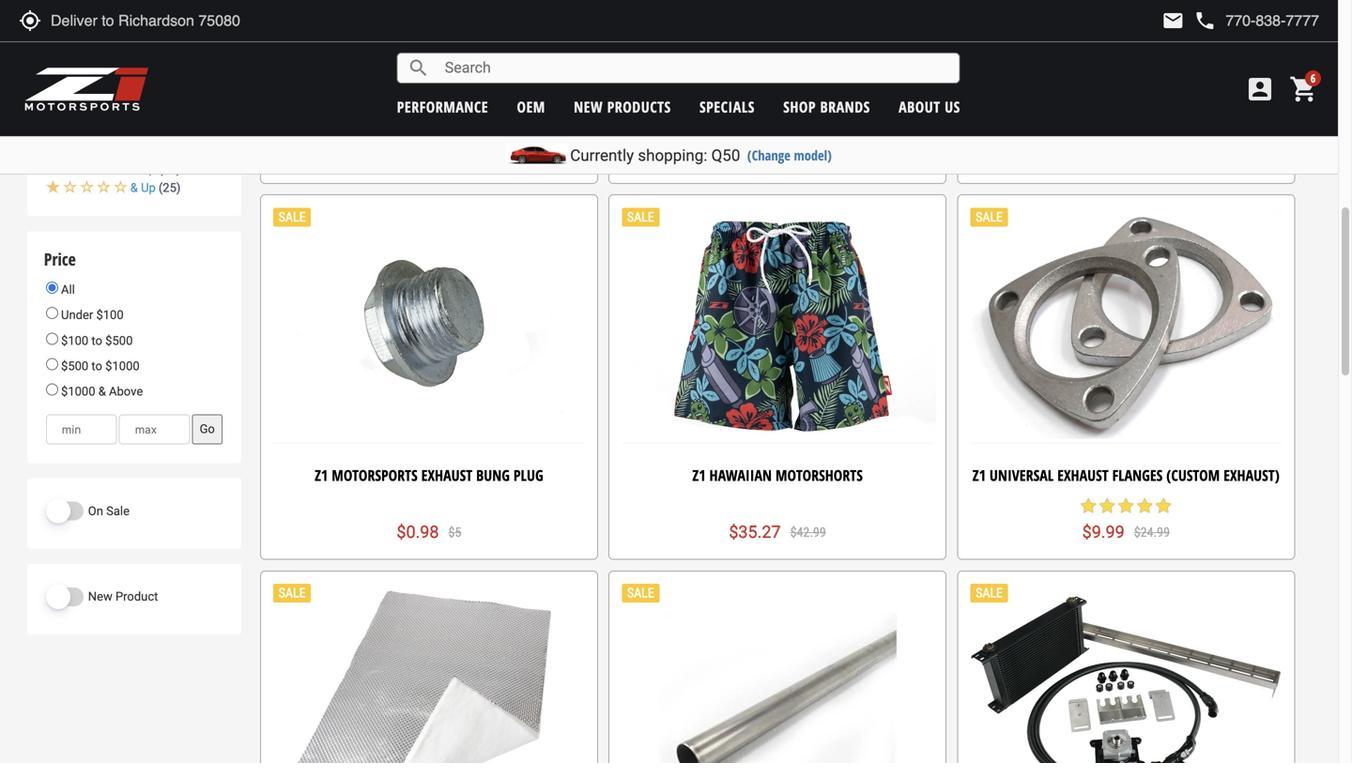 Task type: describe. For each thing, give the bounding box(es) containing it.
on sale
[[88, 504, 130, 518]]

0 horizontal spatial on
[[88, 504, 103, 518]]

shopping:
[[638, 146, 708, 165]]

on inside weld-on blow off valve flange (hks ssqv type bov)
[[1014, 73, 1032, 93]]

2 & up 25 from the top
[[130, 181, 176, 195]]

button-
[[767, 73, 819, 93]]

plug
[[514, 465, 543, 486]]

$0.98 $5
[[397, 522, 461, 542]]

z1 for z1 universal exhaust flanges (custom exhaust)
[[973, 465, 986, 486]]

shirt
[[838, 73, 872, 93]]

exhaust)
[[1224, 465, 1280, 486]]

motorshorts
[[776, 465, 863, 486]]

z1 motorsports exhaust bung plug
[[315, 465, 543, 486]]

0 vertical spatial $100
[[96, 308, 124, 322]]

new
[[88, 590, 112, 604]]

account_box
[[1245, 74, 1275, 104]]

model)
[[794, 146, 832, 164]]

shop
[[783, 97, 816, 117]]

min number field
[[46, 415, 117, 445]]

mail phone
[[1162, 9, 1216, 32]]

z1 for z1 motorsports exhaust bung plug
[[315, 465, 328, 486]]

$1000 & above
[[58, 384, 143, 399]]

price
[[44, 248, 76, 271]]

$5
[[448, 525, 461, 540]]

star star star star star $33.27 $42.99
[[729, 121, 826, 166]]

shop brands
[[783, 97, 870, 117]]

Search search field
[[430, 54, 959, 83]]

$100 to $500
[[58, 334, 133, 348]]

exhaust for flanges
[[1058, 465, 1109, 486]]

specials link
[[700, 97, 755, 117]]

$24.99
[[1134, 525, 1170, 540]]

star star star star star for off
[[1079, 121, 1173, 139]]

z1 for z1 hawaiian button-up shirt
[[684, 73, 697, 93]]

valve
[[1099, 73, 1134, 93]]

0 horizontal spatial $500
[[61, 359, 88, 373]]

1 horizontal spatial $1000
[[105, 359, 140, 373]]

us
[[945, 97, 960, 117]]

24
[[163, 124, 176, 138]]

universal
[[990, 465, 1054, 486]]

type
[[1249, 73, 1276, 93]]

above
[[109, 384, 143, 399]]

$9.99
[[1082, 522, 1125, 542]]

specials
[[700, 97, 755, 117]]

ratings
[[44, 92, 92, 115]]

to for $500
[[91, 359, 102, 373]]

(custom
[[1167, 465, 1220, 486]]

(change
[[747, 146, 791, 164]]

shopping_cart
[[1289, 74, 1319, 104]]

$35.27
[[729, 522, 781, 542]]

z1 for z1 hawaiian motorshorts
[[692, 465, 706, 486]]

shopping_cart link
[[1285, 74, 1319, 104]]

new
[[574, 97, 603, 117]]

& up 24
[[130, 124, 176, 138]]

mail link
[[1162, 9, 1185, 32]]

off
[[1074, 73, 1095, 93]]

flange
[[1138, 73, 1182, 93]]

oem link
[[517, 97, 545, 117]]

z1 hawaiian button-up shirt
[[684, 73, 872, 93]]

product
[[115, 590, 158, 604]]

show
[[61, 22, 91, 36]]

new products link
[[574, 97, 671, 117]]

hawaiian for motorshorts
[[710, 465, 772, 486]]

motorsports for exhaust
[[332, 465, 418, 486]]

flanges
[[1112, 465, 1163, 486]]



Task type: locate. For each thing, give the bounding box(es) containing it.
motorsports
[[339, 73, 425, 93], [332, 465, 418, 486]]

1 vertical spatial 25
[[163, 181, 176, 195]]

products
[[607, 97, 671, 117]]

to
[[91, 334, 102, 348], [91, 359, 102, 373]]

$100 down 'under'
[[61, 334, 88, 348]]

performance
[[397, 97, 488, 117]]

oem
[[517, 97, 545, 117]]

my_location
[[19, 9, 41, 32]]

on
[[1014, 73, 1032, 93], [88, 504, 103, 518]]

2 $42.99 from the top
[[790, 525, 826, 540]]

all
[[58, 283, 75, 297]]

0 vertical spatial & up 25
[[130, 162, 176, 176]]

1 vertical spatial to
[[91, 359, 102, 373]]

pad
[[512, 73, 536, 93]]

0 vertical spatial to
[[91, 334, 102, 348]]

$0.98
[[397, 522, 439, 542]]

exhaust for bung
[[421, 465, 473, 486]]

25
[[163, 162, 176, 176], [163, 181, 176, 195]]

max number field
[[119, 415, 190, 445]]

$35.27 $42.99
[[729, 522, 826, 542]]

motorsports up $0.98
[[332, 465, 418, 486]]

1 horizontal spatial on
[[1014, 73, 1032, 93]]

more
[[94, 22, 122, 36]]

z1 hawaiian motorshorts
[[692, 465, 863, 486]]

account_box link
[[1241, 74, 1280, 104]]

2 star star star star star from the left
[[1079, 121, 1173, 139]]

sale
[[106, 504, 130, 518]]

show more button
[[46, 17, 137, 41]]

1 horizontal spatial exhaust
[[1058, 465, 1109, 486]]

1 & up 25 from the top
[[130, 162, 176, 176]]

(hks
[[1186, 73, 1213, 93]]

to down $100 to $500
[[91, 359, 102, 373]]

star star star star star $9.99 $24.99
[[1079, 497, 1173, 542]]

under  $100
[[58, 308, 124, 322]]

None radio
[[46, 282, 58, 294], [46, 384, 58, 396], [46, 282, 58, 294], [46, 384, 58, 396]]

hawaiian up $35.27 at the bottom right
[[710, 465, 772, 486]]

0 horizontal spatial star star star star star
[[382, 121, 476, 139]]

motorsports left "mega"
[[339, 73, 425, 93]]

0 vertical spatial hawaiian
[[701, 73, 763, 93]]

1 horizontal spatial star star star star star
[[1079, 121, 1173, 139]]

to up $500 to $1000
[[91, 334, 102, 348]]

z1 motorsports mega mouse pad
[[322, 73, 536, 93]]

1 star star star star star from the left
[[382, 121, 476, 139]]

0 horizontal spatial exhaust
[[421, 465, 473, 486]]

exhaust
[[421, 465, 473, 486], [1058, 465, 1109, 486]]

2 exhaust from the left
[[1058, 465, 1109, 486]]

up
[[819, 73, 835, 93], [141, 124, 156, 138], [141, 162, 156, 176], [141, 181, 156, 195]]

hawaiian for button-
[[701, 73, 763, 93]]

$42.99 down 'shop'
[[790, 148, 826, 164]]

exhaust left the flanges
[[1058, 465, 1109, 486]]

0 vertical spatial 25
[[163, 162, 176, 176]]

phone link
[[1194, 9, 1319, 32]]

0 vertical spatial $1000
[[105, 359, 140, 373]]

1 vertical spatial $100
[[61, 334, 88, 348]]

currently
[[570, 146, 634, 165]]

blow
[[1036, 73, 1070, 93]]

$42.99 inside the $35.27 $42.99
[[790, 525, 826, 540]]

performance link
[[397, 97, 488, 117]]

new products
[[574, 97, 671, 117]]

1 25 from the top
[[163, 162, 176, 176]]

search
[[407, 57, 430, 79]]

show more
[[61, 22, 122, 36]]

1 horizontal spatial $500
[[105, 334, 133, 348]]

1 $42.99 from the top
[[790, 148, 826, 164]]

weld-on blow off valve flange (hks ssqv type bov)
[[976, 73, 1276, 109]]

weld-
[[976, 73, 1014, 93]]

z1
[[322, 73, 336, 93], [684, 73, 697, 93], [315, 465, 328, 486], [692, 465, 706, 486], [973, 465, 986, 486]]

None radio
[[46, 307, 58, 319], [46, 333, 58, 345], [46, 358, 58, 370], [46, 307, 58, 319], [46, 333, 58, 345], [46, 358, 58, 370]]

currently shopping: q50 (change model)
[[570, 146, 832, 165]]

z1 motorsports logo image
[[23, 66, 150, 113]]

z1 universal exhaust flanges (custom exhaust)
[[973, 465, 1280, 486]]

$100
[[96, 308, 124, 322], [61, 334, 88, 348]]

1 vertical spatial hawaiian
[[710, 465, 772, 486]]

0 vertical spatial $500
[[105, 334, 133, 348]]

0 horizontal spatial $100
[[61, 334, 88, 348]]

1 horizontal spatial $100
[[96, 308, 124, 322]]

ssqv
[[1217, 73, 1245, 93]]

on left blow
[[1014, 73, 1032, 93]]

brands
[[820, 97, 870, 117]]

1 vertical spatial $42.99
[[790, 525, 826, 540]]

0 vertical spatial motorsports
[[339, 73, 425, 93]]

to for $100
[[91, 334, 102, 348]]

$100 up $100 to $500
[[96, 308, 124, 322]]

0 horizontal spatial $1000
[[61, 384, 95, 399]]

1 vertical spatial $1000
[[61, 384, 95, 399]]

mail
[[1162, 9, 1185, 32]]

$500 to $1000
[[58, 359, 140, 373]]

star star star star star down bov)
[[1079, 121, 1173, 139]]

$500 up $500 to $1000
[[105, 334, 133, 348]]

under
[[61, 308, 93, 322]]

star star star star star
[[382, 121, 476, 139], [1079, 121, 1173, 139]]

1 exhaust from the left
[[421, 465, 473, 486]]

new product
[[88, 590, 158, 604]]

$500 down $100 to $500
[[61, 359, 88, 373]]

go
[[200, 422, 215, 436]]

0 vertical spatial $42.99
[[790, 148, 826, 164]]

motorsports for mega
[[339, 73, 425, 93]]

bung
[[476, 465, 510, 486]]

1 vertical spatial on
[[88, 504, 103, 518]]

bov)
[[1112, 89, 1141, 109]]

0 vertical spatial on
[[1014, 73, 1032, 93]]

z1 for z1 motorsports mega mouse pad
[[322, 73, 336, 93]]

$1000 down $500 to $1000
[[61, 384, 95, 399]]

(change model) link
[[747, 146, 832, 164]]

go button
[[192, 415, 222, 445]]

1 vertical spatial $500
[[61, 359, 88, 373]]

1 vertical spatial motorsports
[[332, 465, 418, 486]]

1 vertical spatial & up 25
[[130, 181, 176, 195]]

phone
[[1194, 9, 1216, 32]]

mega
[[429, 73, 463, 93]]

$42.99 right $35.27 at the bottom right
[[790, 525, 826, 540]]

on left sale at the bottom of the page
[[88, 504, 103, 518]]

& up 25
[[130, 162, 176, 176], [130, 181, 176, 195]]

&
[[130, 124, 138, 138], [130, 162, 138, 176], [130, 181, 138, 195], [98, 384, 106, 399]]

star star star star star down performance
[[382, 121, 476, 139]]

hawaiian up specials
[[701, 73, 763, 93]]

q50
[[711, 146, 740, 165]]

about
[[899, 97, 941, 117]]

hawaiian
[[701, 73, 763, 93], [710, 465, 772, 486]]

about us
[[899, 97, 960, 117]]

about us link
[[899, 97, 960, 117]]

mouse
[[467, 73, 509, 93]]

2 to from the top
[[91, 359, 102, 373]]

1 to from the top
[[91, 334, 102, 348]]

2 25 from the top
[[163, 181, 176, 195]]

$1000 up above
[[105, 359, 140, 373]]

$42.99
[[790, 148, 826, 164], [790, 525, 826, 540]]

shop brands link
[[783, 97, 870, 117]]

$42.99 inside star star star star star $33.27 $42.99
[[790, 148, 826, 164]]

star star star star star for mouse
[[382, 121, 476, 139]]

$33.27
[[729, 146, 781, 166]]

exhaust left bung
[[421, 465, 473, 486]]



Task type: vqa. For each thing, say whether or not it's contained in the screenshot.
$1000
yes



